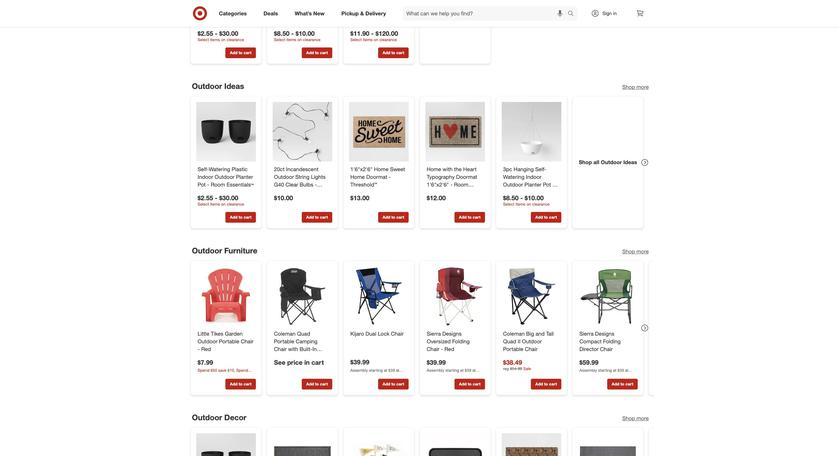 Task type: vqa. For each thing, say whether or not it's contained in the screenshot.
"basically"
no



Task type: describe. For each thing, give the bounding box(es) containing it.
add to cart for little tikes garden outdoor portable chair - red
[[230, 382, 251, 387]]

essentials™ inside 20ct incandescent outdoor string lights g40 clear bulbs - room essentials™ $10.00
[[290, 189, 317, 196]]

$100
[[197, 374, 206, 379]]

1 horizontal spatial save
[[218, 368, 226, 373]]

select for first self-watering plastic indoor outdoor planter pot - room essentials™ link from the top of the page
[[197, 37, 209, 42]]

coleman big and tall quad ii outdoor portable chair link
[[503, 331, 560, 353]]

0 horizontal spatial save
[[207, 374, 216, 379]]

dual
[[365, 331, 376, 338]]

sweet
[[390, 166, 405, 173]]

shop more for decor
[[622, 416, 649, 422]]

deals
[[264, 10, 278, 17]]

assembly starting at $39 at target.com/assembly button for compact
[[579, 368, 638, 379]]

home with the heart typography doormat 1'6"x2'6" - room essentials™ $12.00
[[427, 166, 477, 202]]

to for home with the heart typography doormat 1'6"x2'6" - room essentials™
[[468, 215, 471, 220]]

2 plastic from the top
[[231, 166, 247, 173]]

lock
[[378, 331, 389, 338]]

add to cart for 3pc hanging self- watering indoor outdoor planter pot 1 planter with hanging hardware 12"x12"x6" - room essentials™
[[535, 215, 557, 220]]

1'6"x2'6" home sweet home doormat - threshold™ link
[[350, 166, 407, 189]]

sign in
[[603, 10, 617, 16]]

add to cart button for coleman big and tall quad ii outdoor portable chair
[[531, 380, 561, 390]]

home with the heart typography doormat 1'6"x2'6" - room essentials™ link
[[427, 166, 484, 196]]

$10,
[[227, 368, 235, 373]]

cart for 1'6"x2'6" home sweet home doormat - threshold™
[[396, 215, 404, 220]]

$38.49 reg $54.99 sale
[[503, 359, 531, 372]]

add for self-watering plastic indoor outdoor planter pot - room essentials™
[[230, 215, 237, 220]]

little tikes garden outdoor portable chair - red link
[[197, 331, 254, 353]]

striped
[[350, 1, 368, 8]]

outdoor decor
[[192, 413, 246, 423]]

sierra for $39.99
[[427, 331, 441, 338]]

add to cart for 20ct incandescent outdoor string lights g40 clear bulbs - room essentials™
[[306, 215, 328, 220]]

$2.55 - $30.00 select items on clearance for 1st self-watering plastic indoor outdoor planter pot - room essentials™ link from the bottom
[[197, 194, 244, 207]]

pickup & delivery
[[341, 10, 386, 17]]

to for 20ct incandescent outdoor string lights g40 clear bulbs - room essentials™
[[315, 215, 319, 220]]

$39.99 for kijaro dual lock chair
[[350, 359, 369, 366]]

$39.99 for sierra designs oversized folding chair - red
[[427, 359, 446, 367]]

sierra designs oversized folding chair - red
[[427, 331, 470, 353]]

sale
[[523, 367, 531, 372]]

director
[[579, 346, 598, 353]]

kijaro dual lock chair link
[[350, 331, 407, 338]]

typography
[[427, 174, 455, 180]]

sierra designs compact folding director chair link
[[579, 331, 636, 353]]

- inside 20ct incandescent outdoor string lights g40 clear bulbs - room essentials™ $10.00
[[315, 181, 317, 188]]

$2.55 - $30.00 select items on clearance for first self-watering plastic indoor outdoor planter pot - room essentials™ link from the top of the page
[[197, 29, 244, 42]]

select for striped indoor/outdoor rug - room essentials™ 'link'
[[350, 37, 362, 42]]

assembly for kijaro dual lock chair
[[350, 368, 368, 373]]

&
[[360, 10, 364, 17]]

1 horizontal spatial in
[[613, 10, 617, 16]]

sign in link
[[585, 6, 627, 21]]

select for 1st self-watering plastic indoor outdoor planter pot - room essentials™ link from the bottom
[[197, 202, 209, 207]]

quad inside coleman quad portable camping chair with built-in cooler - black see price in cart
[[297, 331, 310, 338]]

folding for $59.99
[[603, 339, 621, 345]]

clearance for 1st self-watering plastic indoor outdoor planter pot - room essentials™ link from the bottom
[[227, 202, 244, 207]]

1'6"x2'6" inside 1'6"x2'6" home sweet home doormat - threshold™
[[350, 166, 372, 173]]

big
[[526, 331, 534, 338]]

built-
[[299, 346, 312, 353]]

1 self-watering plastic indoor outdoor planter pot - room essentials™ from the top
[[197, 1, 254, 23]]

portable inside the coleman big and tall quad ii outdoor portable chair
[[503, 346, 523, 353]]

0 horizontal spatial $8.50 - $10.00 select items on clearance
[[274, 29, 320, 42]]

$7.99 spend $50 save $10, spend $100 save $25 on select toys
[[197, 359, 249, 379]]

portable inside coleman quad portable camping chair with built-in cooler - black see price in cart
[[274, 339, 294, 345]]

add for little tikes garden outdoor portable chair - red
[[230, 382, 237, 387]]

more for outdoor ideas
[[636, 84, 649, 90]]

tall
[[546, 331, 554, 338]]

add for sierra designs compact folding director chair
[[612, 382, 619, 387]]

to for 1'6"x2'6" home sweet home doormat - threshold™
[[391, 215, 395, 220]]

to for sierra designs compact folding director chair
[[620, 382, 624, 387]]

clear
[[285, 181, 298, 188]]

pickup
[[341, 10, 359, 17]]

add to cart button for coleman quad portable camping chair with built-in cooler - black
[[302, 380, 332, 390]]

cart for coleman big and tall quad ii outdoor portable chair
[[549, 382, 557, 387]]

what's new
[[295, 10, 325, 17]]

with inside home with the heart typography doormat 1'6"x2'6" - room essentials™ $12.00
[[443, 166, 452, 173]]

1 spend from the left
[[197, 368, 209, 373]]

all
[[593, 159, 599, 166]]

add for 3pc hanging self- watering indoor outdoor planter pot 1 planter with hanging hardware 12"x12"x6" - room essentials™
[[535, 215, 543, 220]]

essentials™ inside home with the heart typography doormat 1'6"x2'6" - room essentials™ $12.00
[[427, 189, 454, 196]]

quad inside the coleman big and tall quad ii outdoor portable chair
[[503, 339, 516, 345]]

assembly for sierra designs oversized folding chair - red
[[427, 368, 444, 373]]

room inside home with the heart typography doormat 1'6"x2'6" - room essentials™ $12.00
[[454, 181, 468, 188]]

target.com/assembly for compact
[[579, 374, 618, 379]]

more for outdoor furniture
[[636, 248, 649, 255]]

categories link
[[213, 6, 255, 21]]

$7.99
[[197, 359, 213, 367]]

$39.99 assembly starting at $39 at target.com/assembly for lock
[[350, 359, 399, 379]]

add to cart for sierra designs oversized folding chair - red
[[459, 382, 480, 387]]

room inside 20ct incandescent outdoor string lights g40 clear bulbs - room essentials™ $10.00
[[274, 189, 288, 196]]

new
[[313, 10, 325, 17]]

decor
[[224, 413, 246, 423]]

outdoor furniture
[[192, 246, 257, 256]]

garden
[[225, 331, 243, 338]]

red inside little tikes garden outdoor portable chair - red
[[201, 346, 211, 353]]

what's new link
[[289, 6, 333, 21]]

add to cart for home with the heart typography doormat 1'6"x2'6" - room essentials™
[[459, 215, 480, 220]]

1 vertical spatial 3pc hanging self- watering indoor outdoor planter pot 1 planter with hanging hardware 12"x12"x6" - room essentials™ link
[[503, 166, 560, 211]]

$2.55 for first self-watering plastic indoor outdoor planter pot - room essentials™ link from the top of the page
[[197, 29, 213, 37]]

cart for 20ct incandescent outdoor string lights g40 clear bulbs - room essentials™
[[320, 215, 328, 220]]

cart for sierra designs oversized folding chair - red
[[473, 382, 480, 387]]

add to cart button for self-watering plastic indoor outdoor planter pot - room essentials™
[[225, 212, 256, 223]]

little
[[197, 331, 209, 338]]

add to cart for self-watering plastic indoor outdoor planter pot - room essentials™
[[230, 215, 251, 220]]

outdoor inside 20ct incandescent outdoor string lights g40 clear bulbs - room essentials™ $10.00
[[274, 174, 294, 180]]

0 horizontal spatial 3pc hanging self- watering indoor outdoor planter pot 1 planter with hanging hardware 12"x12"x6" - room essentials™ link
[[274, 1, 331, 46]]

kijaro
[[350, 331, 364, 338]]

more for outdoor decor
[[636, 416, 649, 422]]

12"x12"x6" for left 3pc hanging self- watering indoor outdoor planter pot 1 planter with hanging hardware 12"x12"x6" - room essentials™ 'link'
[[299, 32, 326, 39]]

add to cart button for 1'6"x2'6" home sweet home doormat - threshold™
[[378, 212, 409, 223]]

$10.00 inside 20ct incandescent outdoor string lights g40 clear bulbs - room essentials™ $10.00
[[274, 194, 293, 202]]

string
[[295, 174, 309, 180]]

designs for $59.99
[[595, 331, 614, 338]]

12"x12"x6" for the bottom 3pc hanging self- watering indoor outdoor planter pot 1 planter with hanging hardware 12"x12"x6" - room essentials™ 'link'
[[528, 197, 555, 203]]

doormat inside home with the heart typography doormat 1'6"x2'6" - room essentials™ $12.00
[[456, 174, 477, 180]]

1 plastic from the top
[[231, 1, 247, 8]]

to for little tikes garden outdoor portable chair - red
[[238, 382, 242, 387]]

on inside $7.99 spend $50 save $10, spend $100 save $25 on select toys
[[224, 374, 229, 379]]

outdoor inside little tikes garden outdoor portable chair - red
[[197, 339, 217, 345]]

- inside '$11.90 - $120.00 select items on clearance'
[[371, 29, 374, 37]]

cooler
[[274, 354, 290, 361]]

portable inside little tikes garden outdoor portable chair - red
[[219, 339, 239, 345]]

$8.50 for left 3pc hanging self- watering indoor outdoor planter pot 1 planter with hanging hardware 12"x12"x6" - room essentials™ 'link'
[[274, 29, 289, 37]]

$25
[[217, 374, 223, 379]]

$11.90 - $120.00 select items on clearance
[[350, 29, 398, 42]]

threshold™
[[350, 181, 377, 188]]

furniture
[[224, 246, 257, 256]]

coleman for coleman big and tall quad ii outdoor portable chair
[[503, 331, 525, 338]]

cart inside coleman quad portable camping chair with built-in cooler - black see price in cart
[[311, 359, 324, 367]]

shop more for furniture
[[622, 248, 649, 255]]

price
[[287, 359, 302, 367]]

pickup & delivery link
[[336, 6, 394, 21]]

target.com/assembly for lock
[[350, 374, 389, 379]]

and
[[535, 331, 544, 338]]

heart
[[463, 166, 476, 173]]

- inside the sierra designs oversized folding chair - red
[[441, 346, 443, 353]]

1 horizontal spatial $10.00
[[295, 29, 315, 37]]

1 for left 3pc hanging self- watering indoor outdoor planter pot 1 planter with hanging hardware 12"x12"x6" - room essentials™ 'link'
[[323, 17, 326, 23]]

target.com/assembly for oversized
[[427, 374, 465, 379]]

in inside coleman quad portable camping chair with built-in cooler - black see price in cart
[[304, 359, 310, 367]]

outdoor ideas
[[192, 81, 244, 91]]

deals link
[[258, 6, 286, 21]]

striped indoor/outdoor rug - room essentials™
[[350, 1, 406, 23]]

indoor/outdoor
[[369, 1, 406, 8]]

$11.90
[[350, 29, 369, 37]]

- inside home with the heart typography doormat 1'6"x2'6" - room essentials™ $12.00
[[450, 181, 452, 188]]

with inside coleman quad portable camping chair with built-in cooler - black see price in cart
[[288, 346, 298, 353]]

striped indoor/outdoor rug - room essentials™ link
[[350, 1, 407, 24]]

cart for kijaro dual lock chair
[[396, 382, 404, 387]]

$30.00 for first self-watering plastic indoor outdoor planter pot - room essentials™ link from the top of the page
[[219, 29, 238, 37]]

toys
[[242, 374, 249, 379]]

categories
[[219, 10, 247, 17]]

clearance for striped indoor/outdoor rug - room essentials™ 'link'
[[379, 37, 397, 42]]

in
[[312, 346, 317, 353]]

sierra designs compact folding director chair
[[579, 331, 621, 353]]

starting for compact
[[598, 368, 612, 373]]

assembly starting at $39 at target.com/assembly button for oversized
[[427, 368, 485, 379]]

camping
[[296, 339, 317, 345]]

search button
[[565, 6, 581, 22]]

to for coleman quad portable camping chair with built-in cooler - black
[[315, 382, 319, 387]]

add for 1'6"x2'6" home sweet home doormat - threshold™
[[382, 215, 390, 220]]

shop more button for outdoor decor
[[622, 415, 649, 423]]

outdoor inside the coleman big and tall quad ii outdoor portable chair
[[522, 339, 542, 345]]

1'6"x2'6" inside home with the heart typography doormat 1'6"x2'6" - room essentials™ $12.00
[[427, 181, 449, 188]]

20ct incandescent outdoor string lights g40 clear bulbs - room essentials™ link
[[274, 166, 331, 196]]

$38.49
[[503, 359, 522, 367]]

add to cart button for 20ct incandescent outdoor string lights g40 clear bulbs - room essentials™
[[302, 212, 332, 223]]

chair inside coleman quad portable camping chair with built-in cooler - black see price in cart
[[274, 346, 287, 353]]

shop for ideas
[[622, 84, 635, 90]]

reg
[[503, 367, 509, 372]]

see
[[274, 359, 285, 367]]

add to cart for sierra designs compact folding director chair
[[612, 382, 633, 387]]

1 horizontal spatial home
[[374, 166, 388, 173]]

items inside '$11.90 - $120.00 select items on clearance'
[[363, 37, 373, 42]]

coleman quad portable camping chair with built-in cooler - black see price in cart
[[274, 331, 324, 367]]

$13.00
[[350, 194, 369, 202]]

$120.00
[[375, 29, 398, 37]]

room inside 'striped indoor/outdoor rug - room essentials™'
[[365, 9, 379, 16]]

20ct
[[274, 166, 284, 173]]

kijaro dual lock chair
[[350, 331, 404, 338]]

cart for self-watering plastic indoor outdoor planter pot - room essentials™
[[243, 215, 251, 220]]

2 spend from the left
[[236, 368, 248, 373]]

sierra for $59.99
[[579, 331, 593, 338]]

sierra designs oversized folding chair - red link
[[427, 331, 484, 353]]

$59.99
[[579, 359, 598, 367]]



Task type: locate. For each thing, give the bounding box(es) containing it.
sierra up oversized
[[427, 331, 441, 338]]

0 horizontal spatial portable
[[219, 339, 239, 345]]

1 vertical spatial save
[[207, 374, 216, 379]]

assembly
[[350, 368, 368, 373], [427, 368, 444, 373], [579, 368, 597, 373]]

kijaro dual lock chair image
[[349, 267, 409, 327], [349, 267, 409, 327]]

$12.00
[[427, 194, 446, 202]]

2 $2.55 from the top
[[197, 194, 213, 202]]

add for coleman big and tall quad ii outdoor portable chair
[[535, 382, 543, 387]]

1 vertical spatial ideas
[[623, 159, 637, 166]]

1 folding from the left
[[452, 339, 470, 345]]

1 vertical spatial quad
[[503, 339, 516, 345]]

1'7"x3'3" black boot tray black - mohawk image
[[425, 434, 485, 457], [425, 434, 485, 457]]

rug
[[350, 9, 360, 16]]

shop all outdoor ideas
[[579, 159, 637, 166]]

hardware for left 3pc hanging self- watering indoor outdoor planter pot 1 planter with hanging hardware 12"x12"x6" - room essentials™ 'link'
[[274, 32, 297, 39]]

coleman quad portable camping chair with built-in cooler - black link
[[274, 331, 331, 361]]

$2.55
[[197, 29, 213, 37], [197, 194, 213, 202]]

add for kijaro dual lock chair
[[382, 382, 390, 387]]

2 horizontal spatial starting
[[598, 368, 612, 373]]

1 horizontal spatial $39.99 assembly starting at $39 at target.com/assembly
[[427, 359, 476, 379]]

chair right director
[[600, 346, 613, 353]]

quad
[[297, 331, 310, 338], [503, 339, 516, 345]]

0 vertical spatial $2.55
[[197, 29, 213, 37]]

1 $2.55 - $30.00 select items on clearance from the top
[[197, 29, 244, 42]]

self-watering plastic indoor outdoor planter pot - room essentials™ image
[[196, 102, 256, 162], [196, 102, 256, 162], [196, 434, 256, 457], [196, 434, 256, 457]]

0 horizontal spatial home
[[350, 174, 365, 180]]

1 horizontal spatial $39
[[465, 368, 471, 373]]

folding for $39.99
[[452, 339, 470, 345]]

sign
[[603, 10, 612, 16]]

1 vertical spatial 3pc
[[503, 166, 512, 173]]

add to cart button for little tikes garden outdoor portable chair - red
[[225, 380, 256, 390]]

3pc hanging self-watering indoor outdoor planter pot 1 planter with hanging hardware 12"x12"x6" - room essentials™ image
[[502, 102, 561, 162], [502, 102, 561, 162]]

1 self-watering plastic indoor outdoor planter pot - room essentials™ link from the top
[[197, 1, 254, 24]]

chair
[[391, 331, 404, 338], [241, 339, 253, 345], [274, 346, 287, 353], [427, 346, 439, 353], [525, 346, 537, 353], [600, 346, 613, 353]]

1 vertical spatial shop more button
[[622, 248, 649, 256]]

2 horizontal spatial $10.00
[[525, 194, 544, 202]]

0 horizontal spatial spend
[[197, 368, 209, 373]]

3'x5' gateway utility doormat charcoal - mohawk image
[[578, 434, 638, 457], [578, 434, 638, 457]]

doormat up the threshold™
[[366, 174, 387, 180]]

hardware for the bottom 3pc hanging self- watering indoor outdoor planter pot 1 planter with hanging hardware 12"x12"x6" - room essentials™ 'link'
[[503, 197, 526, 203]]

save up $25
[[218, 368, 226, 373]]

portable down "ii"
[[503, 346, 523, 353]]

1 horizontal spatial assembly
[[427, 368, 444, 373]]

2 horizontal spatial assembly
[[579, 368, 597, 373]]

0 vertical spatial hardware
[[274, 32, 297, 39]]

the
[[454, 166, 462, 173]]

0 vertical spatial 1
[[323, 17, 326, 23]]

add
[[230, 50, 237, 55], [306, 50, 314, 55], [382, 50, 390, 55], [230, 215, 237, 220], [306, 215, 314, 220], [382, 215, 390, 220], [459, 215, 466, 220], [535, 215, 543, 220], [230, 382, 237, 387], [306, 382, 314, 387], [382, 382, 390, 387], [459, 382, 466, 387], [535, 382, 543, 387], [612, 382, 619, 387]]

- inside coleman quad portable camping chair with built-in cooler - black see price in cart
[[291, 354, 293, 361]]

0 vertical spatial $2.55 - $30.00 select items on clearance
[[197, 29, 244, 42]]

3 shop more from the top
[[622, 416, 649, 422]]

outdoor
[[215, 9, 234, 16], [274, 17, 294, 23], [192, 81, 222, 91], [601, 159, 622, 166], [215, 174, 234, 180], [274, 174, 294, 180], [503, 181, 523, 188], [192, 246, 222, 256], [197, 339, 217, 345], [522, 339, 542, 345], [192, 413, 222, 423]]

tikes
[[211, 331, 223, 338]]

designs up oversized
[[442, 331, 462, 338]]

folding
[[452, 339, 470, 345], [603, 339, 621, 345]]

0 vertical spatial $30.00
[[219, 29, 238, 37]]

spend up "toys"
[[236, 368, 248, 373]]

1 vertical spatial 12"x12"x6"
[[528, 197, 555, 203]]

0 horizontal spatial $10.00
[[274, 194, 293, 202]]

1'6"x2'6" 'welcome' double diamond mat tan - apache mills image
[[502, 434, 561, 457], [502, 434, 561, 457]]

0 horizontal spatial 1'6"x2'6"
[[350, 166, 372, 173]]

1 horizontal spatial 12"x12"x6"
[[528, 197, 555, 203]]

starting inside $59.99 assembly starting at $39 at target.com/assembly
[[598, 368, 612, 373]]

designs for $39.99
[[442, 331, 462, 338]]

2 folding from the left
[[603, 339, 621, 345]]

1 vertical spatial 1'6"x2'6"
[[427, 181, 449, 188]]

1 vertical spatial $8.50 - $10.00 select items on clearance
[[503, 194, 550, 207]]

coleman big and tall quad ii outdoor portable chair image
[[502, 267, 561, 327], [502, 267, 561, 327]]

target.com/assembly inside $59.99 assembly starting at $39 at target.com/assembly
[[579, 374, 618, 379]]

items
[[210, 37, 220, 42], [286, 37, 296, 42], [363, 37, 373, 42], [210, 202, 220, 207], [515, 202, 525, 207]]

chair down big
[[525, 346, 537, 353]]

shop more button for outdoor furniture
[[622, 248, 649, 256]]

cart for home with the heart typography doormat 1'6"x2'6" - room essentials™
[[473, 215, 480, 220]]

0 horizontal spatial quad
[[297, 331, 310, 338]]

3 at from the left
[[460, 368, 464, 373]]

clearance for first self-watering plastic indoor outdoor planter pot - room essentials™ link from the top of the page
[[227, 37, 244, 42]]

0 horizontal spatial starting
[[369, 368, 383, 373]]

$39 inside $59.99 assembly starting at $39 at target.com/assembly
[[617, 368, 624, 373]]

1
[[323, 17, 326, 23], [552, 181, 555, 188]]

2 horizontal spatial assembly starting at $39 at target.com/assembly button
[[579, 368, 638, 379]]

0 vertical spatial self-watering plastic indoor outdoor planter pot - room essentials™ link
[[197, 1, 254, 24]]

chair inside the sierra designs oversized folding chair - red
[[427, 346, 439, 353]]

cart for sierra designs compact folding director chair
[[625, 382, 633, 387]]

compact
[[579, 339, 602, 345]]

sierra up compact
[[579, 331, 593, 338]]

3pc hanging self- watering indoor outdoor planter pot 1 planter with hanging hardware 12"x12"x6" - room essentials™ for left 3pc hanging self- watering indoor outdoor planter pot 1 planter with hanging hardware 12"x12"x6" - room essentials™ 'link'
[[274, 1, 329, 46]]

3pc hanging self- watering indoor outdoor planter pot 1 planter with hanging hardware 12"x12"x6" - room essentials™
[[274, 1, 329, 46], [503, 166, 559, 211]]

4 at from the left
[[472, 368, 476, 373]]

2 starting from the left
[[445, 368, 459, 373]]

2 $30.00 from the top
[[219, 194, 238, 202]]

home inside home with the heart typography doormat 1'6"x2'6" - room essentials™ $12.00
[[427, 166, 441, 173]]

0 vertical spatial shop more
[[622, 84, 649, 90]]

portable down garden
[[219, 339, 239, 345]]

0 vertical spatial self-watering plastic indoor outdoor planter pot - room essentials™
[[197, 1, 254, 23]]

2 horizontal spatial $39
[[617, 368, 624, 373]]

shop more button for outdoor ideas
[[622, 83, 649, 91]]

12"x12"x6"
[[299, 32, 326, 39], [528, 197, 555, 203]]

0 horizontal spatial assembly starting at $39 at target.com/assembly button
[[350, 368, 409, 379]]

0 horizontal spatial folding
[[452, 339, 470, 345]]

1'6"x2'6" gateway utility doormat charcoal - mohawk image
[[273, 434, 332, 457], [273, 434, 332, 457]]

little tikes garden outdoor portable chair - red image
[[196, 267, 256, 327], [196, 267, 256, 327]]

6 at from the left
[[625, 368, 628, 373]]

assembly inside $59.99 assembly starting at $39 at target.com/assembly
[[579, 368, 597, 373]]

1 sierra from the left
[[427, 331, 441, 338]]

1 vertical spatial 1
[[552, 181, 555, 188]]

2 horizontal spatial home
[[427, 166, 441, 173]]

1'6"x2'6" home sweet home doormat - threshold™ image
[[349, 102, 409, 162], [349, 102, 409, 162]]

$10.00
[[295, 29, 315, 37], [274, 194, 293, 202], [525, 194, 544, 202]]

1 horizontal spatial quad
[[503, 339, 516, 345]]

$39.99 down kijaro
[[350, 359, 369, 366]]

$39 for kijaro dual lock chair
[[388, 368, 395, 373]]

add to cart button for sierra designs oversized folding chair - red
[[454, 380, 485, 390]]

0 horizontal spatial in
[[304, 359, 310, 367]]

red
[[201, 346, 211, 353], [444, 346, 454, 353]]

5 at from the left
[[613, 368, 616, 373]]

home with the heart typography doormat 1'6"x2'6" - room essentials™ image
[[425, 102, 485, 162], [425, 102, 485, 162]]

3 $39 from the left
[[617, 368, 624, 373]]

doormat down heart
[[456, 174, 477, 180]]

- inside 'striped indoor/outdoor rug - room essentials™'
[[361, 9, 363, 16]]

add to cart button for kijaro dual lock chair
[[378, 380, 409, 390]]

2 sierra from the left
[[579, 331, 593, 338]]

2 coleman from the left
[[503, 331, 525, 338]]

select
[[230, 374, 241, 379]]

3 shop more button from the top
[[622, 415, 649, 423]]

0 horizontal spatial $8.50
[[274, 29, 289, 37]]

add to cart button for sierra designs compact folding director chair
[[607, 380, 638, 390]]

add to cart
[[230, 50, 251, 55], [306, 50, 328, 55], [382, 50, 404, 55], [230, 215, 251, 220], [306, 215, 328, 220], [382, 215, 404, 220], [459, 215, 480, 220], [535, 215, 557, 220], [230, 382, 251, 387], [306, 382, 328, 387], [382, 382, 404, 387], [459, 382, 480, 387], [535, 382, 557, 387], [612, 382, 633, 387]]

1 horizontal spatial 3pc
[[503, 166, 512, 173]]

$39.99 assembly starting at $39 at target.com/assembly
[[350, 359, 399, 379], [427, 359, 476, 379]]

red down oversized
[[444, 346, 454, 353]]

1 starting from the left
[[369, 368, 383, 373]]

$30.00 for 1st self-watering plastic indoor outdoor planter pot - room essentials™ link from the bottom
[[219, 194, 238, 202]]

with
[[292, 24, 302, 31], [443, 166, 452, 173], [521, 189, 531, 196], [288, 346, 298, 353]]

1 vertical spatial hardware
[[503, 197, 526, 203]]

sierra designs compact folding director chair image
[[578, 267, 638, 327], [578, 267, 638, 327]]

3 starting from the left
[[598, 368, 612, 373]]

self-
[[197, 1, 209, 8], [306, 1, 317, 8], [197, 166, 209, 173], [535, 166, 546, 173]]

coleman inside coleman quad portable camping chair with built-in cooler - black see price in cart
[[274, 331, 295, 338]]

1 assembly starting at $39 at target.com/assembly button from the left
[[350, 368, 409, 379]]

0 vertical spatial ideas
[[224, 81, 244, 91]]

2 designs from the left
[[595, 331, 614, 338]]

1 horizontal spatial portable
[[274, 339, 294, 345]]

watering
[[209, 1, 230, 8], [274, 9, 295, 16], [209, 166, 230, 173], [503, 174, 524, 180]]

home
[[374, 166, 388, 173], [427, 166, 441, 173], [350, 174, 365, 180]]

3 assembly starting at $39 at target.com/assembly button from the left
[[579, 368, 638, 379]]

2 $2.55 - $30.00 select items on clearance from the top
[[197, 194, 244, 207]]

20ct incandescent outdoor string lights g40 clear bulbs - room essentials™ image
[[273, 102, 332, 162], [273, 102, 332, 162]]

to for 3pc hanging self- watering indoor outdoor planter pot 1 planter with hanging hardware 12"x12"x6" - room essentials™
[[544, 215, 548, 220]]

designs
[[442, 331, 462, 338], [595, 331, 614, 338]]

0 vertical spatial 3pc
[[274, 1, 283, 8]]

1 vertical spatial shop more
[[622, 248, 649, 255]]

on inside '$11.90 - $120.00 select items on clearance'
[[374, 37, 378, 42]]

shop more button
[[622, 83, 649, 91], [622, 248, 649, 256], [622, 415, 649, 423]]

0 horizontal spatial 12"x12"x6"
[[299, 32, 326, 39]]

0 horizontal spatial doormat
[[366, 174, 387, 180]]

to for sierra designs oversized folding chair - red
[[468, 382, 471, 387]]

add to cart for coleman big and tall quad ii outdoor portable chair
[[535, 382, 557, 387]]

2 self-watering plastic indoor outdoor planter pot - room essentials™ link from the top
[[197, 166, 254, 189]]

coleman up "ii"
[[503, 331, 525, 338]]

room
[[365, 9, 379, 16], [211, 17, 225, 23], [274, 39, 288, 46], [211, 181, 225, 188], [454, 181, 468, 188], [274, 189, 288, 196], [503, 204, 517, 211]]

1 $30.00 from the top
[[219, 29, 238, 37]]

portable up cooler
[[274, 339, 294, 345]]

add to cart for coleman quad portable camping chair with built-in cooler - black
[[306, 382, 328, 387]]

0 vertical spatial 1'6"x2'6"
[[350, 166, 372, 173]]

$39
[[388, 368, 395, 373], [465, 368, 471, 373], [617, 368, 624, 373]]

3pc hanging self- watering indoor outdoor planter pot 1 planter with hanging hardware 12"x12"x6" - room essentials™ link
[[274, 1, 331, 46], [503, 166, 560, 211]]

0 horizontal spatial 3pc
[[274, 1, 283, 8]]

1 vertical spatial in
[[304, 359, 310, 367]]

$2.55 - $30.00 select items on clearance
[[197, 29, 244, 42], [197, 194, 244, 207]]

1 horizontal spatial $8.50 - $10.00 select items on clearance
[[503, 194, 550, 207]]

$39 for sierra designs compact folding director chair
[[617, 368, 624, 373]]

in right sign
[[613, 10, 617, 16]]

0 horizontal spatial target.com/assembly
[[350, 374, 389, 379]]

1'6"x2'6" up the threshold™
[[350, 166, 372, 173]]

oversized
[[427, 339, 451, 345]]

little tikes garden outdoor portable chair - red
[[197, 331, 253, 353]]

1 $39 from the left
[[388, 368, 395, 373]]

spend up $100
[[197, 368, 209, 373]]

coleman quad portable camping chair with built-in cooler - black image
[[273, 267, 332, 327], [273, 267, 332, 327]]

coleman inside the coleman big and tall quad ii outdoor portable chair
[[503, 331, 525, 338]]

0 horizontal spatial sierra
[[427, 331, 441, 338]]

clearance inside '$11.90 - $120.00 select items on clearance'
[[379, 37, 397, 42]]

planter
[[236, 9, 253, 16], [295, 17, 312, 23], [274, 24, 291, 31], [236, 174, 253, 180], [524, 181, 541, 188], [503, 189, 520, 196]]

quad up camping at the bottom of page
[[297, 331, 310, 338]]

0 horizontal spatial $39
[[388, 368, 395, 373]]

$30.00
[[219, 29, 238, 37], [219, 194, 238, 202]]

1 at from the left
[[384, 368, 387, 373]]

1 horizontal spatial 3pc hanging self- watering indoor outdoor planter pot 1 planter with hanging hardware 12"x12"x6" - room essentials™ link
[[503, 166, 560, 211]]

0 horizontal spatial designs
[[442, 331, 462, 338]]

1 doormat from the left
[[366, 174, 387, 180]]

0 vertical spatial 3pc hanging self- watering indoor outdoor planter pot 1 planter with hanging hardware 12"x12"x6" - room essentials™
[[274, 1, 329, 46]]

2 assembly from the left
[[427, 368, 444, 373]]

coleman
[[274, 331, 295, 338], [503, 331, 525, 338]]

hardware
[[274, 32, 297, 39], [503, 197, 526, 203]]

1 shop more button from the top
[[622, 83, 649, 91]]

home left sweet
[[374, 166, 388, 173]]

in
[[613, 10, 617, 16], [304, 359, 310, 367]]

portable
[[219, 339, 239, 345], [274, 339, 294, 345], [503, 346, 523, 353]]

3 more from the top
[[636, 416, 649, 422]]

0 vertical spatial in
[[613, 10, 617, 16]]

plant flags lawn decor image
[[349, 434, 409, 457], [349, 434, 409, 457]]

home up typography
[[427, 166, 441, 173]]

sierra inside the sierra designs oversized folding chair - red
[[427, 331, 441, 338]]

1 coleman from the left
[[274, 331, 295, 338]]

0 vertical spatial 3pc hanging self- watering indoor outdoor planter pot 1 planter with hanging hardware 12"x12"x6" - room essentials™ link
[[274, 1, 331, 46]]

1 $2.55 from the top
[[197, 29, 213, 37]]

$59.99 assembly starting at $39 at target.com/assembly
[[579, 359, 628, 379]]

add to cart for kijaro dual lock chair
[[382, 382, 404, 387]]

select inside '$11.90 - $120.00 select items on clearance'
[[350, 37, 362, 42]]

1 horizontal spatial spend
[[236, 368, 248, 373]]

2 horizontal spatial portable
[[503, 346, 523, 353]]

chair down garden
[[241, 339, 253, 345]]

1 vertical spatial $2.55
[[197, 194, 213, 202]]

add to cart button
[[225, 48, 256, 58], [302, 48, 332, 58], [378, 48, 409, 58], [225, 212, 256, 223], [302, 212, 332, 223], [378, 212, 409, 223], [454, 212, 485, 223], [531, 212, 561, 223], [225, 380, 256, 390], [302, 380, 332, 390], [378, 380, 409, 390], [454, 380, 485, 390], [531, 380, 561, 390], [607, 380, 638, 390]]

doormat inside 1'6"x2'6" home sweet home doormat - threshold™
[[366, 174, 387, 180]]

1 assembly from the left
[[350, 368, 368, 373]]

1 for the bottom 3pc hanging self- watering indoor outdoor planter pot 1 planter with hanging hardware 12"x12"x6" - room essentials™ 'link'
[[552, 181, 555, 188]]

to for self-watering plastic indoor outdoor planter pot - room essentials™
[[238, 215, 242, 220]]

3pc hanging self- watering indoor outdoor planter pot 1 planter with hanging hardware 12"x12"x6" - room essentials™ for the bottom 3pc hanging self- watering indoor outdoor planter pot 1 planter with hanging hardware 12"x12"x6" - room essentials™ 'link'
[[503, 166, 559, 211]]

2 red from the left
[[444, 346, 454, 353]]

more
[[636, 84, 649, 90], [636, 248, 649, 255], [636, 416, 649, 422]]

add to cart for 1'6"x2'6" home sweet home doormat - threshold™
[[382, 215, 404, 220]]

3 assembly from the left
[[579, 368, 597, 373]]

incandescent
[[286, 166, 318, 173]]

chair inside the coleman big and tall quad ii outdoor portable chair
[[525, 346, 537, 353]]

$54.99
[[510, 367, 522, 372]]

chair down oversized
[[427, 346, 439, 353]]

1 horizontal spatial 1
[[552, 181, 555, 188]]

$8.50 - $10.00 select items on clearance
[[274, 29, 320, 42], [503, 194, 550, 207]]

designs up compact
[[595, 331, 614, 338]]

what's
[[295, 10, 312, 17]]

1 vertical spatial $8.50
[[503, 194, 518, 202]]

$39.99 assembly starting at $39 at target.com/assembly for oversized
[[427, 359, 476, 379]]

0 horizontal spatial ideas
[[224, 81, 244, 91]]

1 vertical spatial plastic
[[231, 166, 247, 173]]

bulbs
[[300, 181, 313, 188]]

1 designs from the left
[[442, 331, 462, 338]]

home up the threshold™
[[350, 174, 365, 180]]

20ct incandescent outdoor string lights g40 clear bulbs - room essentials™ $10.00
[[274, 166, 325, 202]]

1 vertical spatial 3pc hanging self- watering indoor outdoor planter pot 1 planter with hanging hardware 12"x12"x6" - room essentials™
[[503, 166, 559, 211]]

folding inside sierra designs compact folding director chair
[[603, 339, 621, 345]]

1'6"x2'6" home sweet home doormat - threshold™
[[350, 166, 405, 188]]

sierra designs oversized folding chair - red image
[[425, 267, 485, 327], [425, 267, 485, 327]]

sierra
[[427, 331, 441, 338], [579, 331, 593, 338]]

spend $50 save $10, spend $100 save $25 on select toys button
[[197, 368, 256, 379]]

red up $7.99
[[201, 346, 211, 353]]

cart for 3pc hanging self- watering indoor outdoor planter pot 1 planter with hanging hardware 12"x12"x6" - room essentials™
[[549, 215, 557, 220]]

$39.99 down oversized
[[427, 359, 446, 367]]

chair up cooler
[[274, 346, 287, 353]]

coleman up cooler
[[274, 331, 295, 338]]

0 vertical spatial 12"x12"x6"
[[299, 32, 326, 39]]

cart
[[243, 50, 251, 55], [320, 50, 328, 55], [396, 50, 404, 55], [243, 215, 251, 220], [320, 215, 328, 220], [396, 215, 404, 220], [473, 215, 480, 220], [549, 215, 557, 220], [311, 359, 324, 367], [243, 382, 251, 387], [320, 382, 328, 387], [396, 382, 404, 387], [473, 382, 480, 387], [549, 382, 557, 387], [625, 382, 633, 387]]

2 vertical spatial shop more button
[[622, 415, 649, 423]]

1 vertical spatial self-watering plastic indoor outdoor planter pot - room essentials™
[[197, 166, 254, 188]]

folding right compact
[[603, 339, 621, 345]]

in right price
[[304, 359, 310, 367]]

2 shop more button from the top
[[622, 248, 649, 256]]

2 more from the top
[[636, 248, 649, 255]]

0 vertical spatial shop more button
[[622, 83, 649, 91]]

black
[[295, 354, 308, 361]]

starting
[[369, 368, 383, 373], [445, 368, 459, 373], [598, 368, 612, 373]]

2 assembly starting at $39 at target.com/assembly button from the left
[[427, 368, 485, 379]]

0 horizontal spatial assembly
[[350, 368, 368, 373]]

2 at from the left
[[396, 368, 399, 373]]

0 horizontal spatial hardware
[[274, 32, 297, 39]]

cart for coleman quad portable camping chair with built-in cooler - black
[[320, 382, 328, 387]]

folding inside the sierra designs oversized folding chair - red
[[452, 339, 470, 345]]

designs inside sierra designs compact folding director chair
[[595, 331, 614, 338]]

1 horizontal spatial designs
[[595, 331, 614, 338]]

1 horizontal spatial red
[[444, 346, 454, 353]]

0 vertical spatial $8.50
[[274, 29, 289, 37]]

coleman big and tall quad ii outdoor portable chair
[[503, 331, 554, 353]]

1 horizontal spatial 3pc hanging self- watering indoor outdoor planter pot 1 planter with hanging hardware 12"x12"x6" - room essentials™
[[503, 166, 559, 211]]

delivery
[[365, 10, 386, 17]]

chair inside little tikes garden outdoor portable chair - red
[[241, 339, 253, 345]]

1 horizontal spatial starting
[[445, 368, 459, 373]]

coleman for coleman quad portable camping chair with built-in cooler - black see price in cart
[[274, 331, 295, 338]]

cart for little tikes garden outdoor portable chair - red
[[243, 382, 251, 387]]

0 horizontal spatial 3pc hanging self- watering indoor outdoor planter pot 1 planter with hanging hardware 12"x12"x6" - room essentials™
[[274, 1, 329, 46]]

starting for oversized
[[445, 368, 459, 373]]

0 horizontal spatial $39.99
[[350, 359, 369, 366]]

add to cart button for 3pc hanging self- watering indoor outdoor planter pot 1 planter with hanging hardware 12"x12"x6" - room essentials™
[[531, 212, 561, 223]]

2 horizontal spatial target.com/assembly
[[579, 374, 618, 379]]

$39 for sierra designs oversized folding chair - red
[[465, 368, 471, 373]]

1 horizontal spatial doormat
[[456, 174, 477, 180]]

add to cart button for home with the heart typography doormat 1'6"x2'6" - room essentials™
[[454, 212, 485, 223]]

2 vertical spatial shop more
[[622, 416, 649, 422]]

assembly starting at $39 at target.com/assembly button
[[350, 368, 409, 379], [427, 368, 485, 379], [579, 368, 638, 379]]

select for the bottom 3pc hanging self- watering indoor outdoor planter pot 1 planter with hanging hardware 12"x12"x6" - room essentials™ 'link'
[[503, 202, 514, 207]]

1 more from the top
[[636, 84, 649, 90]]

red inside the sierra designs oversized folding chair - red
[[444, 346, 454, 353]]

- inside little tikes garden outdoor portable chair - red
[[197, 346, 200, 353]]

save down '$50' on the left
[[207, 374, 216, 379]]

1 horizontal spatial ideas
[[623, 159, 637, 166]]

add for 20ct incandescent outdoor string lights g40 clear bulbs - room essentials™
[[306, 215, 314, 220]]

search
[[565, 11, 581, 17]]

What can we help you find? suggestions appear below search field
[[403, 6, 569, 21]]

1 red from the left
[[201, 346, 211, 353]]

shop for furniture
[[622, 248, 635, 255]]

1 vertical spatial more
[[636, 248, 649, 255]]

add for sierra designs oversized folding chair - red
[[459, 382, 466, 387]]

lights
[[311, 174, 325, 180]]

designs inside the sierra designs oversized folding chair - red
[[442, 331, 462, 338]]

2 doormat from the left
[[456, 174, 477, 180]]

2 vertical spatial more
[[636, 416, 649, 422]]

target.com/assembly
[[350, 374, 389, 379], [427, 374, 465, 379], [579, 374, 618, 379]]

to for kijaro dual lock chair
[[391, 382, 395, 387]]

0 horizontal spatial $39.99 assembly starting at $39 at target.com/assembly
[[350, 359, 399, 379]]

essentials™ inside 'striped indoor/outdoor rug - room essentials™'
[[350, 17, 377, 23]]

quad left "ii"
[[503, 339, 516, 345]]

$2.55 for 1st self-watering plastic indoor outdoor planter pot - room essentials™ link from the bottom
[[197, 194, 213, 202]]

1 horizontal spatial $8.50
[[503, 194, 518, 202]]

1 horizontal spatial target.com/assembly
[[427, 374, 465, 379]]

indoor
[[197, 9, 213, 16], [297, 9, 312, 16], [197, 174, 213, 180], [526, 174, 541, 180]]

g40
[[274, 181, 284, 188]]

ii
[[518, 339, 520, 345]]

$39.99
[[350, 359, 369, 366], [427, 359, 446, 367]]

select for left 3pc hanging self- watering indoor outdoor planter pot 1 planter with hanging hardware 12"x12"x6" - room essentials™ 'link'
[[274, 37, 285, 42]]

shop for decor
[[622, 416, 635, 422]]

chair right lock
[[391, 331, 404, 338]]

assembly for sierra designs compact folding director chair
[[579, 368, 597, 373]]

0 vertical spatial more
[[636, 84, 649, 90]]

chair inside sierra designs compact folding director chair
[[600, 346, 613, 353]]

add for coleman quad portable camping chair with built-in cooler - black
[[306, 382, 314, 387]]

- inside 1'6"x2'6" home sweet home doormat - threshold™
[[389, 174, 391, 180]]

2 $39 from the left
[[465, 368, 471, 373]]

$50
[[210, 368, 217, 373]]

to for coleman big and tall quad ii outdoor portable chair
[[544, 382, 548, 387]]

folding right oversized
[[452, 339, 470, 345]]

0 vertical spatial plastic
[[231, 1, 247, 8]]

1 horizontal spatial coleman
[[503, 331, 525, 338]]

1 shop more from the top
[[622, 84, 649, 90]]

$8.50 for the bottom 3pc hanging self- watering indoor outdoor planter pot 1 planter with hanging hardware 12"x12"x6" - room essentials™ 'link'
[[503, 194, 518, 202]]

starting for lock
[[369, 368, 383, 373]]

2 self-watering plastic indoor outdoor planter pot - room essentials™ from the top
[[197, 166, 254, 188]]

1 vertical spatial self-watering plastic indoor outdoor planter pot - room essentials™ link
[[197, 166, 254, 189]]

1 horizontal spatial folding
[[603, 339, 621, 345]]

1'6"x2'6" down typography
[[427, 181, 449, 188]]

2 shop more from the top
[[622, 248, 649, 255]]

self-watering plastic indoor outdoor planter pot - room essentials™ link
[[197, 1, 254, 24], [197, 166, 254, 189]]

sierra inside sierra designs compact folding director chair
[[579, 331, 593, 338]]



